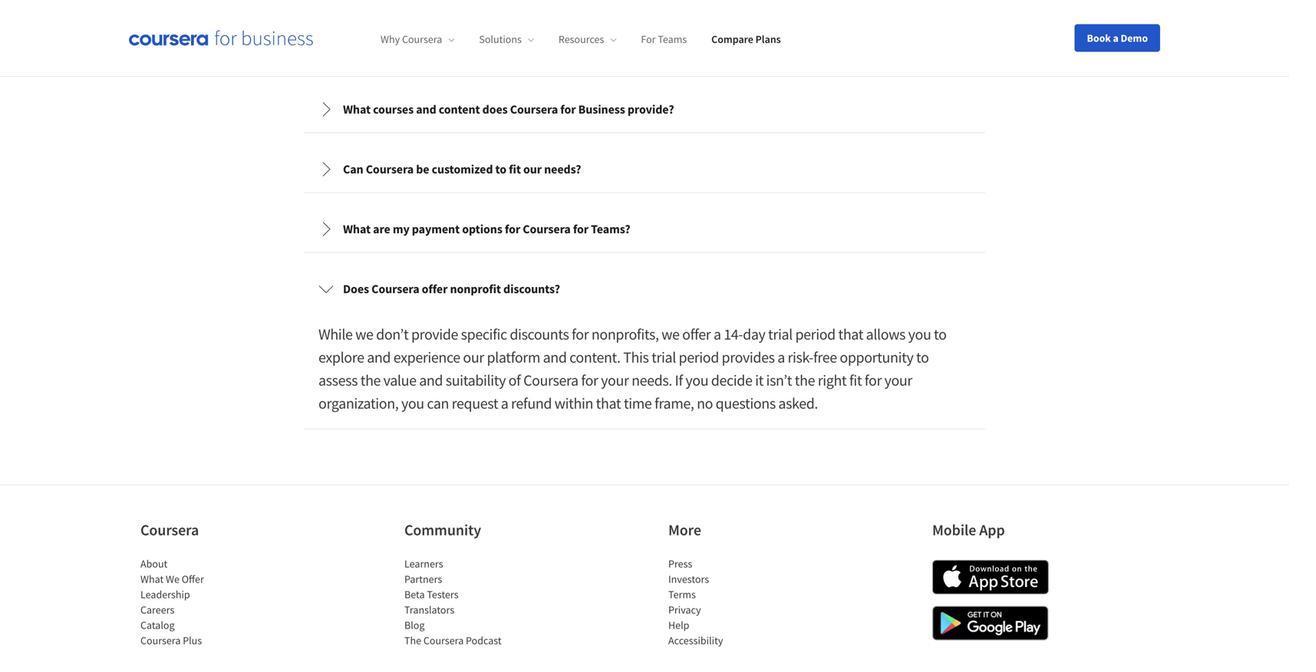 Task type: locate. For each thing, give the bounding box(es) containing it.
0 horizontal spatial offer
[[422, 281, 448, 297]]

you right if
[[686, 371, 709, 390]]

coursera right why
[[402, 32, 442, 46]]

0 horizontal spatial trial
[[652, 348, 676, 367]]

period up if
[[679, 348, 719, 367]]

1 horizontal spatial list
[[404, 556, 535, 650]]

0 horizontal spatial our
[[463, 348, 484, 367]]

to right opportunity at the bottom right of the page
[[916, 348, 929, 367]]

decide
[[711, 371, 752, 390]]

you
[[908, 325, 931, 344], [686, 371, 709, 390], [401, 394, 424, 413]]

1 horizontal spatial offer
[[682, 325, 711, 344]]

if
[[675, 371, 683, 390]]

my
[[393, 221, 410, 237]]

learners
[[404, 557, 443, 571]]

you left can
[[401, 394, 424, 413]]

coursera plus link
[[140, 634, 202, 647]]

while we don't provide specific discounts for nonprofits, we offer a 14-day trial period that allows you to explore and experience our platform and content. this trial period provides a risk-free opportunity to assess the value and suitability of coursera for your needs. if you decide it isn't the right fit for your organization, you can request a refund within that time frame, no questions asked.
[[318, 325, 947, 413]]

fit right 'right'
[[849, 371, 862, 390]]

1 vertical spatial our
[[463, 348, 484, 367]]

0 horizontal spatial fit
[[509, 162, 521, 177]]

does coursera offer nonprofit discounts?
[[343, 281, 560, 297]]

1 horizontal spatial our
[[523, 162, 542, 177]]

beta
[[404, 588, 425, 601]]

press link
[[668, 557, 692, 571]]

resources link
[[559, 32, 617, 46]]

the down risk-
[[795, 371, 815, 390]]

what are my payment options for coursera for teams? button
[[306, 208, 983, 251]]

what are my payment options for coursera for teams?
[[343, 221, 631, 237]]

we right nonprofits,
[[662, 325, 680, 344]]

why
[[381, 32, 400, 46]]

trial right the day
[[768, 325, 793, 344]]

2 vertical spatial you
[[401, 394, 424, 413]]

0 vertical spatial period
[[795, 325, 836, 344]]

to right customized
[[495, 162, 507, 177]]

1 vertical spatial you
[[686, 371, 709, 390]]

1 horizontal spatial your
[[885, 371, 912, 390]]

trial
[[768, 325, 793, 344], [652, 348, 676, 367]]

a right book
[[1113, 31, 1119, 45]]

nonprofit
[[450, 281, 501, 297]]

privacy link
[[668, 603, 701, 617]]

blog link
[[404, 618, 425, 632]]

investors
[[668, 572, 709, 586]]

that left time
[[596, 394, 621, 413]]

what courses and content does coursera for business provide?
[[343, 102, 674, 117]]

we
[[355, 325, 373, 344], [662, 325, 680, 344]]

app
[[979, 520, 1005, 540]]

0 vertical spatial to
[[495, 162, 507, 177]]

1 horizontal spatial the
[[795, 371, 815, 390]]

coursera inside the while we don't provide specific discounts for nonprofits, we offer a 14-day trial period that allows you to explore and experience our platform and content. this trial period provides a risk-free opportunity to assess the value and suitability of coursera for your needs. if you decide it isn't the right fit for your organization, you can request a refund within that time frame, no questions asked.
[[523, 371, 578, 390]]

does
[[343, 281, 369, 297]]

0 horizontal spatial your
[[601, 371, 629, 390]]

our left needs?
[[523, 162, 542, 177]]

1 vertical spatial offer
[[682, 325, 711, 344]]

coursera down 'catalog' link
[[140, 634, 181, 647]]

to right allows
[[934, 325, 947, 344]]

0 vertical spatial our
[[523, 162, 542, 177]]

0 horizontal spatial that
[[596, 394, 621, 413]]

0 horizontal spatial to
[[495, 162, 507, 177]]

0 vertical spatial fit
[[509, 162, 521, 177]]

1 horizontal spatial we
[[662, 325, 680, 344]]

1 we from the left
[[355, 325, 373, 344]]

within
[[555, 394, 593, 413]]

2 horizontal spatial list
[[668, 556, 799, 650]]

we left don't
[[355, 325, 373, 344]]

what for what are my payment options for coursera for teams?
[[343, 221, 371, 237]]

business
[[578, 102, 625, 117]]

0 horizontal spatial you
[[401, 394, 424, 413]]

0 vertical spatial you
[[908, 325, 931, 344]]

coursera right the the
[[424, 634, 464, 647]]

1 horizontal spatial you
[[686, 371, 709, 390]]

book
[[1087, 31, 1111, 45]]

2 list from the left
[[404, 556, 535, 650]]

what inside dropdown button
[[343, 102, 371, 117]]

why coursera link
[[381, 32, 455, 46]]

2 horizontal spatial to
[[934, 325, 947, 344]]

coursera up refund
[[523, 371, 578, 390]]

1 list from the left
[[140, 556, 271, 650]]

coursera inside dropdown button
[[510, 102, 558, 117]]

that up opportunity at the bottom right of the page
[[838, 325, 863, 344]]

1 horizontal spatial that
[[838, 325, 863, 344]]

0 vertical spatial what
[[343, 102, 371, 117]]

1 horizontal spatial fit
[[849, 371, 862, 390]]

coursera up discounts?
[[523, 221, 571, 237]]

list for coursera
[[140, 556, 271, 650]]

you right allows
[[908, 325, 931, 344]]

podcast
[[466, 634, 502, 647]]

discounts
[[510, 325, 569, 344]]

value
[[383, 371, 416, 390]]

book a demo button
[[1075, 24, 1160, 52]]

what inside about what we offer leadership careers catalog coursera plus
[[140, 572, 164, 586]]

0 vertical spatial offer
[[422, 281, 448, 297]]

right
[[818, 371, 847, 390]]

partners link
[[404, 572, 442, 586]]

explore
[[318, 348, 364, 367]]

list containing about
[[140, 556, 271, 650]]

translators link
[[404, 603, 454, 617]]

our inside the while we don't provide specific discounts for nonprofits, we offer a 14-day trial period that allows you to explore and experience our platform and content. this trial period provides a risk-free opportunity to assess the value and suitability of coursera for your needs. if you decide it isn't the right fit for your organization, you can request a refund within that time frame, no questions asked.
[[463, 348, 484, 367]]

1 vertical spatial what
[[343, 221, 371, 237]]

our up suitability
[[463, 348, 484, 367]]

list for more
[[668, 556, 799, 650]]

payment
[[412, 221, 460, 237]]

what
[[343, 102, 371, 117], [343, 221, 371, 237], [140, 572, 164, 586]]

provides
[[722, 348, 775, 367]]

and right courses
[[416, 102, 436, 117]]

2 vertical spatial to
[[916, 348, 929, 367]]

coursera right the 'does' at left top
[[372, 281, 419, 297]]

period up free
[[795, 325, 836, 344]]

blog
[[404, 618, 425, 632]]

for teams link
[[641, 32, 687, 46]]

why coursera
[[381, 32, 442, 46]]

community
[[404, 520, 481, 540]]

allows
[[866, 325, 906, 344]]

about link
[[140, 557, 168, 571]]

your down opportunity at the bottom right of the page
[[885, 371, 912, 390]]

1 horizontal spatial period
[[795, 325, 836, 344]]

and down discounts
[[543, 348, 567, 367]]

1 the from the left
[[360, 371, 381, 390]]

can coursera be customized to fit our needs? button
[[306, 148, 983, 191]]

for left business
[[560, 102, 576, 117]]

0 horizontal spatial we
[[355, 325, 373, 344]]

list containing press
[[668, 556, 799, 650]]

the
[[360, 371, 381, 390], [795, 371, 815, 390]]

offer left nonprofit
[[422, 281, 448, 297]]

does coursera offer nonprofit discounts? button
[[306, 268, 983, 310]]

this
[[623, 348, 649, 367]]

assess
[[318, 371, 358, 390]]

2 we from the left
[[662, 325, 680, 344]]

for left the teams?
[[573, 221, 589, 237]]

coursera up the about
[[140, 520, 199, 540]]

terms
[[668, 588, 696, 601]]

3 list from the left
[[668, 556, 799, 650]]

while
[[318, 325, 353, 344]]

your down content. at the bottom of page
[[601, 371, 629, 390]]

what down about link
[[140, 572, 164, 586]]

the up organization,
[[360, 371, 381, 390]]

what left courses
[[343, 102, 371, 117]]

fit left needs?
[[509, 162, 521, 177]]

list containing learners
[[404, 556, 535, 650]]

to inside dropdown button
[[495, 162, 507, 177]]

0 vertical spatial that
[[838, 325, 863, 344]]

options
[[462, 221, 503, 237]]

offer left 14-
[[682, 325, 711, 344]]

what inside dropdown button
[[343, 221, 371, 237]]

content
[[439, 102, 480, 117]]

0 horizontal spatial list
[[140, 556, 271, 650]]

help link
[[668, 618, 689, 632]]

0 vertical spatial trial
[[768, 325, 793, 344]]

to
[[495, 162, 507, 177], [934, 325, 947, 344], [916, 348, 929, 367]]

a left 14-
[[714, 325, 721, 344]]

of
[[509, 371, 521, 390]]

0 horizontal spatial the
[[360, 371, 381, 390]]

1 vertical spatial fit
[[849, 371, 862, 390]]

what left are
[[343, 221, 371, 237]]

trial up needs.
[[652, 348, 676, 367]]

needs.
[[632, 371, 672, 390]]

book a demo
[[1087, 31, 1148, 45]]

about
[[140, 557, 168, 571]]

list
[[140, 556, 271, 650], [404, 556, 535, 650], [668, 556, 799, 650]]

does
[[482, 102, 508, 117]]

solutions
[[479, 32, 522, 46]]

0 horizontal spatial period
[[679, 348, 719, 367]]

get it on google play image
[[932, 606, 1049, 640]]

that
[[838, 325, 863, 344], [596, 394, 621, 413]]

coursera right does
[[510, 102, 558, 117]]

2 vertical spatial what
[[140, 572, 164, 586]]

mobile app
[[932, 520, 1005, 540]]

2 your from the left
[[885, 371, 912, 390]]



Task type: describe. For each thing, give the bounding box(es) containing it.
frame,
[[655, 394, 694, 413]]

translators
[[404, 603, 454, 617]]

press investors terms privacy help accessibility
[[668, 557, 723, 647]]

learners link
[[404, 557, 443, 571]]

provide?
[[628, 102, 674, 117]]

isn't
[[766, 371, 792, 390]]

2 horizontal spatial you
[[908, 325, 931, 344]]

don't
[[376, 325, 409, 344]]

compare plans
[[712, 32, 781, 46]]

fit inside dropdown button
[[509, 162, 521, 177]]

1 vertical spatial trial
[[652, 348, 676, 367]]

catalog
[[140, 618, 175, 632]]

mobile
[[932, 520, 976, 540]]

and down don't
[[367, 348, 391, 367]]

and inside what courses and content does coursera for business provide? dropdown button
[[416, 102, 436, 117]]

platform
[[487, 348, 540, 367]]

we
[[166, 572, 180, 586]]

discounts?
[[503, 281, 560, 297]]

1 horizontal spatial to
[[916, 348, 929, 367]]

beta testers link
[[404, 588, 459, 601]]

can coursera be customized to fit our needs?
[[343, 162, 581, 177]]

coursera for business image
[[129, 30, 313, 46]]

learners partners beta testers translators blog the coursera podcast
[[404, 557, 502, 647]]

can
[[427, 394, 449, 413]]

1 vertical spatial to
[[934, 325, 947, 344]]

suitability
[[446, 371, 506, 390]]

what for what courses and content does coursera for business provide?
[[343, 102, 371, 117]]

offer
[[182, 572, 204, 586]]

download on the app store image
[[932, 560, 1049, 594]]

plus
[[183, 634, 202, 647]]

risk-
[[788, 348, 813, 367]]

teams?
[[591, 221, 631, 237]]

questions
[[716, 394, 776, 413]]

asked.
[[778, 394, 818, 413]]

plans
[[756, 32, 781, 46]]

courses
[[373, 102, 414, 117]]

teams
[[658, 32, 687, 46]]

specific
[[461, 325, 507, 344]]

content.
[[570, 348, 621, 367]]

investors link
[[668, 572, 709, 586]]

fit inside the while we don't provide specific discounts for nonprofits, we offer a 14-day trial period that allows you to explore and experience our platform and content. this trial period provides a risk-free opportunity to assess the value and suitability of coursera for your needs. if you decide it isn't the right fit for your organization, you can request a refund within that time frame, no questions asked.
[[849, 371, 862, 390]]

help
[[668, 618, 689, 632]]

1 horizontal spatial trial
[[768, 325, 793, 344]]

catalog link
[[140, 618, 175, 632]]

are
[[373, 221, 390, 237]]

privacy
[[668, 603, 701, 617]]

refund
[[511, 394, 552, 413]]

for down content. at the bottom of page
[[581, 371, 598, 390]]

coursera left be
[[366, 162, 414, 177]]

2 the from the left
[[795, 371, 815, 390]]

1 your from the left
[[601, 371, 629, 390]]

day
[[743, 325, 765, 344]]

a left refund
[[501, 394, 508, 413]]

provide
[[411, 325, 458, 344]]

leadership
[[140, 588, 190, 601]]

offer inside the while we don't provide specific discounts for nonprofits, we offer a 14-day trial period that allows you to explore and experience our platform and content. this trial period provides a risk-free opportunity to assess the value and suitability of coursera for your needs. if you decide it isn't the right fit for your organization, you can request a refund within that time frame, no questions asked.
[[682, 325, 711, 344]]

about what we offer leadership careers catalog coursera plus
[[140, 557, 204, 647]]

careers link
[[140, 603, 174, 617]]

for right options
[[505, 221, 520, 237]]

1 vertical spatial period
[[679, 348, 719, 367]]

for up content. at the bottom of page
[[572, 325, 589, 344]]

experience
[[393, 348, 460, 367]]

a inside button
[[1113, 31, 1119, 45]]

organization,
[[318, 394, 399, 413]]

for teams
[[641, 32, 687, 46]]

terms link
[[668, 588, 696, 601]]

needs?
[[544, 162, 581, 177]]

offer inside dropdown button
[[422, 281, 448, 297]]

accessibility
[[668, 634, 723, 647]]

the coursera podcast link
[[404, 634, 502, 647]]

1 vertical spatial that
[[596, 394, 621, 413]]

what we offer link
[[140, 572, 204, 586]]

it
[[755, 371, 764, 390]]

request
[[452, 394, 498, 413]]

nonprofits,
[[592, 325, 659, 344]]

and down experience
[[419, 371, 443, 390]]

for
[[641, 32, 656, 46]]

partners
[[404, 572, 442, 586]]

our inside dropdown button
[[523, 162, 542, 177]]

be
[[416, 162, 429, 177]]

customized
[[432, 162, 493, 177]]

a left risk-
[[778, 348, 785, 367]]

compare
[[712, 32, 754, 46]]

coursera inside about what we offer leadership careers catalog coursera plus
[[140, 634, 181, 647]]

can
[[343, 162, 363, 177]]

free
[[813, 348, 837, 367]]

what courses and content does coursera for business provide? button
[[306, 88, 983, 131]]

solutions link
[[479, 32, 534, 46]]

list for community
[[404, 556, 535, 650]]

for inside dropdown button
[[560, 102, 576, 117]]

the
[[404, 634, 421, 647]]

for down opportunity at the bottom right of the page
[[865, 371, 882, 390]]

demo
[[1121, 31, 1148, 45]]

coursera inside learners partners beta testers translators blog the coursera podcast
[[424, 634, 464, 647]]



Task type: vqa. For each thing, say whether or not it's contained in the screenshot.
experience
yes



